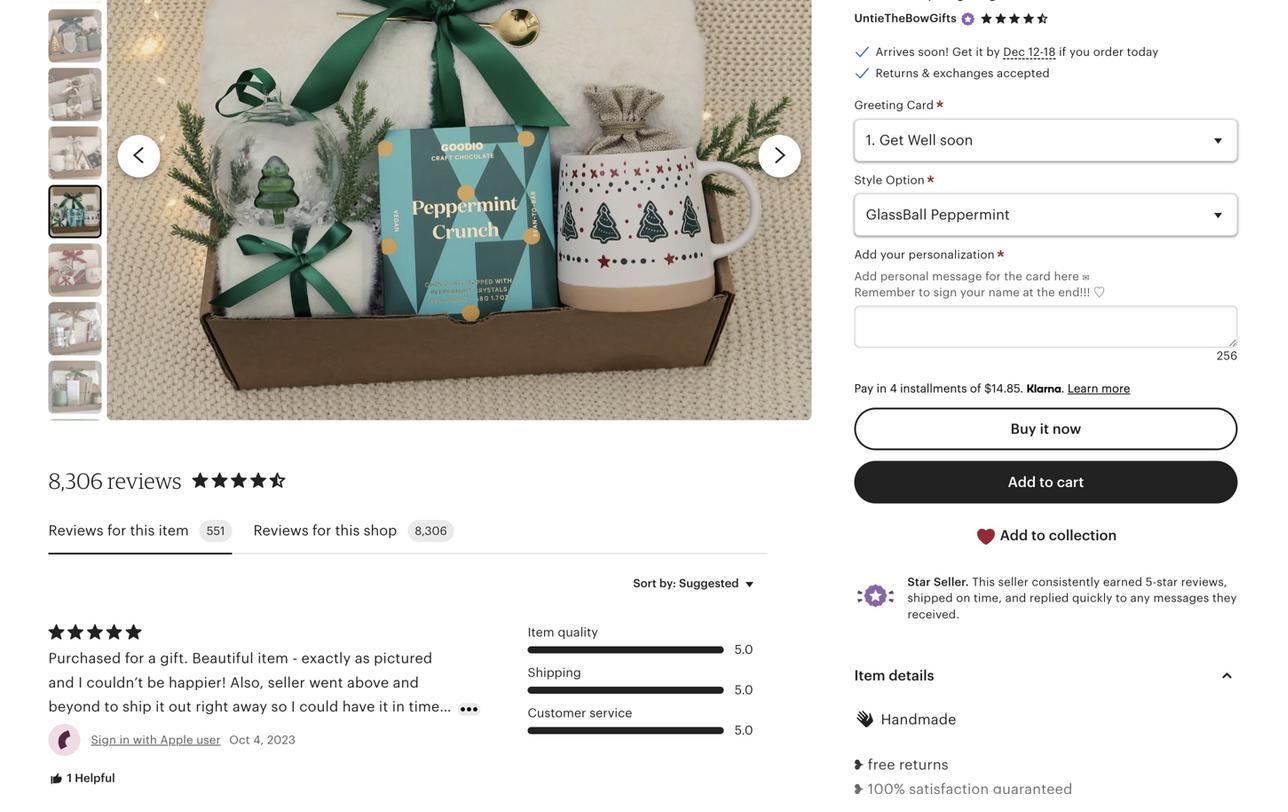 Task type: vqa. For each thing, say whether or not it's contained in the screenshot.
Reviews for this item for
yes



Task type: locate. For each thing, give the bounding box(es) containing it.
for left a
[[125, 651, 144, 667]]

$14.85.
[[985, 382, 1024, 396]]

2 horizontal spatial and
[[1006, 592, 1027, 605]]

0 horizontal spatial and
[[48, 675, 74, 691]]

1 horizontal spatial in
[[392, 699, 405, 715]]

accepted
[[997, 67, 1050, 80]]

in
[[877, 382, 887, 396], [392, 699, 405, 715], [120, 734, 130, 747]]

item for item quality
[[528, 626, 555, 640]]

your inside add personal message for the card here ✉ remember to sign your name at the end!!! ♡
[[961, 286, 986, 299]]

0 horizontal spatial seller
[[268, 675, 305, 691]]

8,306 for 8,306
[[415, 525, 447, 538]]

1 horizontal spatial item
[[855, 668, 886, 684]]

add to collection button
[[855, 515, 1238, 559]]

this
[[130, 523, 155, 539], [335, 523, 360, 539]]

item
[[159, 523, 189, 539], [258, 651, 289, 667]]

seller up so
[[268, 675, 305, 691]]

0 vertical spatial be
[[147, 675, 165, 691]]

2 horizontal spatial i
[[291, 699, 296, 715]]

holiday gift box christmas gift basket hygge gift sending a image 2 image
[[48, 0, 102, 4]]

in for 4,
[[120, 734, 130, 747]]

time
[[409, 699, 440, 715]]

holiday gift box christmas gift basket hygge gift sending a glassball peppermint image
[[107, 0, 812, 421], [50, 187, 100, 236]]

item inside the purchased for a gift.  beautiful item - exactly as pictured and i couldn't be happier!  also, seller went above and beyond to ship  it out right away so i could have it in time for my co-workers last day. i will absolutely be ordering from them again. highly, highly recommend!
[[258, 651, 289, 667]]

and down the pictured
[[393, 675, 419, 691]]

in left 4
[[877, 382, 887, 396]]

customer service
[[528, 707, 633, 721]]

be down have
[[348, 724, 366, 740]]

holiday gift box christmas gift basket hygge gift sending a nordichouse truffles image
[[48, 126, 102, 180]]

and inside this seller consistently earned 5-star reviews, shipped on time, and replied quickly to any messages they received.
[[1006, 592, 1027, 605]]

-
[[293, 651, 298, 667]]

buy it now
[[1011, 422, 1082, 438]]

1
[[67, 772, 72, 786]]

item for item details
[[855, 668, 886, 684]]

0 vertical spatial item
[[528, 626, 555, 640]]

2 this from the left
[[335, 523, 360, 539]]

card
[[907, 99, 934, 112]]

1 horizontal spatial 8,306
[[415, 525, 447, 538]]

earned
[[1104, 576, 1143, 589]]

today
[[1128, 45, 1159, 58]]

pictured
[[374, 651, 433, 667]]

right
[[196, 699, 229, 715]]

1 horizontal spatial and
[[393, 675, 419, 691]]

2 vertical spatial in
[[120, 734, 130, 747]]

1 vertical spatial your
[[961, 286, 986, 299]]

item inside tab list
[[159, 523, 189, 539]]

they
[[1213, 592, 1238, 605]]

and up beyond
[[48, 675, 74, 691]]

0 horizontal spatial the
[[1005, 270, 1023, 283]]

day.
[[205, 724, 233, 740]]

be down a
[[147, 675, 165, 691]]

for left shop
[[313, 523, 332, 539]]

personal
[[881, 270, 930, 283]]

item left -
[[258, 651, 289, 667]]

1 5.0 from the top
[[735, 643, 754, 657]]

exchanges
[[934, 67, 994, 80]]

your
[[881, 248, 906, 262], [961, 286, 986, 299]]

551
[[207, 525, 225, 538]]

0 vertical spatial your
[[881, 248, 906, 262]]

it right 'buy'
[[1041, 422, 1050, 438]]

0 vertical spatial in
[[877, 382, 887, 396]]

i left will
[[237, 724, 242, 740]]

8,306 right shop
[[415, 525, 447, 538]]

item left 551
[[159, 523, 189, 539]]

item left details
[[855, 668, 886, 684]]

in up 'ordering'
[[392, 699, 405, 715]]

1 vertical spatial the
[[1038, 286, 1056, 299]]

0 vertical spatial seller
[[999, 576, 1029, 589]]

this left shop
[[335, 523, 360, 539]]

messages
[[1154, 592, 1210, 605]]

1 reviews from the left
[[48, 523, 104, 539]]

1 horizontal spatial reviews
[[254, 523, 309, 539]]

your up personal
[[881, 248, 906, 262]]

purchased
[[48, 651, 121, 667]]

1 horizontal spatial your
[[961, 286, 986, 299]]

pay in 4 installments of $14.85. klarna . learn more
[[855, 382, 1131, 396]]

for up name
[[986, 270, 1002, 283]]

oct
[[229, 734, 250, 747]]

them
[[85, 748, 121, 764]]

2023
[[267, 734, 296, 747]]

.
[[1062, 382, 1065, 396]]

1 horizontal spatial the
[[1038, 286, 1056, 299]]

shipped
[[908, 592, 954, 605]]

1 vertical spatial item
[[258, 651, 289, 667]]

reviews for this shop
[[254, 523, 397, 539]]

it left out
[[156, 699, 165, 715]]

to
[[919, 286, 931, 299], [1040, 475, 1054, 491], [1032, 528, 1046, 544], [1116, 592, 1128, 605], [104, 699, 119, 715]]

0 horizontal spatial reviews
[[48, 523, 104, 539]]

your down message at the right top of page
[[961, 286, 986, 299]]

quickly
[[1073, 592, 1113, 605]]

item
[[528, 626, 555, 640], [855, 668, 886, 684]]

tab list containing reviews for this item
[[48, 510, 768, 555]]

0 vertical spatial item
[[159, 523, 189, 539]]

2 reviews from the left
[[254, 523, 309, 539]]

tab list
[[48, 510, 768, 555]]

1 vertical spatial be
[[348, 724, 366, 740]]

sign in with apple user oct 4, 2023
[[91, 734, 296, 747]]

0 vertical spatial 5.0
[[735, 643, 754, 657]]

in for klarna
[[877, 382, 887, 396]]

star
[[1157, 576, 1179, 589]]

2 5.0 from the top
[[735, 684, 754, 698]]

reviews down the 8,306 reviews
[[48, 523, 104, 539]]

be
[[147, 675, 165, 691], [348, 724, 366, 740]]

also,
[[230, 675, 264, 691]]

card
[[1026, 270, 1052, 283]]

highly
[[223, 748, 265, 764]]

1 vertical spatial i
[[291, 699, 296, 715]]

1 vertical spatial 8,306
[[415, 525, 447, 538]]

to left cart at the bottom of page
[[1040, 475, 1054, 491]]

to down earned
[[1116, 592, 1128, 605]]

seller inside the purchased for a gift.  beautiful item - exactly as pictured and i couldn't be happier!  also, seller went above and beyond to ship  it out right away so i could have it in time for my co-workers last day. i will absolutely be ordering from them again. highly, highly recommend!
[[268, 675, 305, 691]]

1 horizontal spatial i
[[237, 724, 242, 740]]

i right so
[[291, 699, 296, 715]]

in right "co-" at bottom left
[[120, 734, 130, 747]]

remember
[[855, 286, 916, 299]]

item left quality
[[528, 626, 555, 640]]

item details
[[855, 668, 935, 684]]

star seller.
[[908, 576, 970, 589]]

0 horizontal spatial item
[[528, 626, 555, 640]]

i
[[78, 675, 83, 691], [291, 699, 296, 715], [237, 724, 242, 740]]

it inside button
[[1041, 422, 1050, 438]]

to down couldn't
[[104, 699, 119, 715]]

the
[[1005, 270, 1023, 283], [1038, 286, 1056, 299]]

reviews
[[48, 523, 104, 539], [254, 523, 309, 539]]

add inside button
[[1001, 528, 1029, 544]]

at
[[1024, 286, 1034, 299]]

0 horizontal spatial in
[[120, 734, 130, 747]]

2 vertical spatial i
[[237, 724, 242, 740]]

this down reviews
[[130, 523, 155, 539]]

for for reviews for this item
[[107, 523, 126, 539]]

0 vertical spatial 8,306
[[48, 468, 103, 494]]

1 vertical spatial seller
[[268, 675, 305, 691]]

if
[[1060, 45, 1067, 58]]

1 horizontal spatial this
[[335, 523, 360, 539]]

seller inside this seller consistently earned 5-star reviews, shipped on time, and replied quickly to any messages they received.
[[999, 576, 1029, 589]]

1 this from the left
[[130, 523, 155, 539]]

the right at on the top right of page
[[1038, 286, 1056, 299]]

message
[[933, 270, 983, 283]]

2 horizontal spatial in
[[877, 382, 887, 396]]

seller right this
[[999, 576, 1029, 589]]

beautiful
[[192, 651, 254, 667]]

0 horizontal spatial holiday gift box christmas gift basket hygge gift sending a glassball peppermint image
[[50, 187, 100, 236]]

it
[[976, 45, 984, 58], [1041, 422, 1050, 438], [156, 699, 165, 715], [379, 699, 388, 715]]

by
[[987, 45, 1001, 58]]

details
[[889, 668, 935, 684]]

installments
[[901, 382, 968, 396]]

to left the sign
[[919, 286, 931, 299]]

holiday gift box christmas gift basket hygge gift sending a xmascracker blanket image
[[48, 244, 102, 297]]

reviews right 551
[[254, 523, 309, 539]]

5-
[[1146, 576, 1157, 589]]

1 vertical spatial in
[[392, 699, 405, 715]]

8,306 up reviews for this item
[[48, 468, 103, 494]]

personalization
[[909, 248, 995, 262]]

0 horizontal spatial 8,306
[[48, 468, 103, 494]]

8,306 reviews
[[48, 468, 182, 494]]

add inside "button"
[[1009, 475, 1037, 491]]

for inside add personal message for the card here ✉ remember to sign your name at the end!!! ♡
[[986, 270, 1002, 283]]

0 horizontal spatial i
[[78, 675, 83, 691]]

add inside add personal message for the card here ✉ remember to sign your name at the end!!! ♡
[[855, 270, 878, 283]]

arrives
[[876, 45, 915, 58]]

i down purchased
[[78, 675, 83, 691]]

and right time,
[[1006, 592, 1027, 605]]

1 horizontal spatial seller
[[999, 576, 1029, 589]]

1 vertical spatial 5.0
[[735, 684, 754, 698]]

3 5.0 from the top
[[735, 724, 754, 738]]

to inside "button"
[[1040, 475, 1054, 491]]

holiday gift box christmas gift basket hygge gift sending a fancyplaidmug image
[[48, 302, 102, 355]]

the up name
[[1005, 270, 1023, 283]]

it right have
[[379, 699, 388, 715]]

for down the 8,306 reviews
[[107, 523, 126, 539]]

customer
[[528, 707, 587, 721]]

1 vertical spatial item
[[855, 668, 886, 684]]

8,306 for 8,306 reviews
[[48, 468, 103, 494]]

0 vertical spatial i
[[78, 675, 83, 691]]

0 horizontal spatial this
[[130, 523, 155, 539]]

in inside the purchased for a gift.  beautiful item - exactly as pictured and i couldn't be happier!  also, seller went above and beyond to ship  it out right away so i could have it in time for my co-workers last day. i will absolutely be ordering from them again. highly, highly recommend!
[[392, 699, 405, 715]]

in inside pay in 4 installments of $14.85. klarna . learn more
[[877, 382, 887, 396]]

name
[[989, 286, 1020, 299]]

service
[[590, 707, 633, 721]]

2 vertical spatial 5.0
[[735, 724, 754, 738]]

arrives soon! get it by dec 12-18 if you order today
[[876, 45, 1159, 58]]

0 vertical spatial the
[[1005, 270, 1023, 283]]

add personal message for the card here ✉ remember to sign your name at the end!!! ♡
[[855, 270, 1106, 299]]

quality
[[558, 626, 598, 640]]

item inside item details dropdown button
[[855, 668, 886, 684]]

have
[[343, 699, 375, 715]]

to inside button
[[1032, 528, 1046, 544]]

1 horizontal spatial item
[[258, 651, 289, 667]]

for for reviews for this shop
[[313, 523, 332, 539]]

0 horizontal spatial item
[[159, 523, 189, 539]]

add
[[855, 248, 878, 262], [855, 270, 878, 283], [1009, 475, 1037, 491], [1001, 528, 1029, 544]]

to inside this seller consistently earned 5-star reviews, shipped on time, and replied quickly to any messages they received.
[[1116, 592, 1128, 605]]

seller
[[999, 576, 1029, 589], [268, 675, 305, 691]]

add to cart button
[[855, 461, 1238, 504]]

to left collection
[[1032, 528, 1046, 544]]



Task type: describe. For each thing, give the bounding box(es) containing it.
0 horizontal spatial your
[[881, 248, 906, 262]]

handmade
[[881, 712, 957, 728]]

holiday gift box christmas gift basket hygge gift sending a ledtree greenmug image
[[48, 9, 102, 62]]

sort
[[634, 577, 657, 591]]

&
[[922, 67, 931, 80]]

to inside the purchased for a gift.  beautiful item - exactly as pictured and i couldn't be happier!  also, seller went above and beyond to ship  it out right away so i could have it in time for my co-workers last day. i will absolutely be ordering from them again. highly, highly recommend!
[[104, 699, 119, 715]]

shipping
[[528, 666, 582, 680]]

this for item
[[130, 523, 155, 539]]

more
[[1102, 382, 1131, 396]]

holiday gift box christmas gift basket hygge gift sending a xmasblanket image
[[48, 419, 102, 473]]

sign
[[91, 734, 116, 747]]

again.
[[125, 748, 167, 764]]

gift.
[[160, 651, 188, 667]]

order
[[1094, 45, 1124, 58]]

18
[[1044, 45, 1056, 58]]

1 helpful button
[[35, 763, 129, 795]]

untiethebowgifts
[[855, 12, 957, 25]]

option
[[886, 174, 925, 187]]

this seller consistently earned 5-star reviews, shipped on time, and replied quickly to any messages they received.
[[908, 576, 1238, 622]]

add for add your personalization
[[855, 248, 878, 262]]

beyond
[[48, 699, 100, 715]]

holiday gift box christmas gift basket hygge gift sending a greenribmuglebelge image
[[48, 361, 102, 414]]

add for add personal message for the card here ✉ remember to sign your name at the end!!! ♡
[[855, 270, 878, 283]]

workers
[[119, 724, 173, 740]]

cart
[[1057, 475, 1085, 491]]

co-
[[96, 724, 119, 740]]

star
[[908, 576, 931, 589]]

and for replied
[[1006, 592, 1027, 605]]

a
[[148, 651, 156, 667]]

reviews
[[108, 468, 182, 494]]

0 horizontal spatial be
[[147, 675, 165, 691]]

to inside add personal message for the card here ✉ remember to sign your name at the end!!! ♡
[[919, 286, 931, 299]]

as
[[355, 651, 370, 667]]

my
[[72, 724, 93, 740]]

greeting
[[855, 99, 904, 112]]

exactly
[[302, 651, 351, 667]]

5.0 for quality
[[735, 643, 754, 657]]

4
[[890, 382, 898, 396]]

256
[[1218, 349, 1238, 363]]

❥ free returns
[[855, 758, 949, 774]]

item details button
[[839, 655, 1254, 698]]

star_seller image
[[961, 11, 977, 27]]

12-
[[1029, 45, 1044, 58]]

pay
[[855, 382, 874, 396]]

sign in with apple user link
[[91, 734, 221, 747]]

✉
[[1083, 270, 1090, 283]]

sort by: suggested button
[[620, 566, 774, 603]]

this for shop
[[335, 523, 360, 539]]

sign
[[934, 286, 958, 299]]

soon! get
[[919, 45, 973, 58]]

holiday gift box christmas gift basket hygge gift sending a boho beige xmas image
[[48, 68, 102, 121]]

add your personalization
[[855, 248, 998, 262]]

purchased for a gift.  beautiful item - exactly as pictured and i couldn't be happier!  also, seller went above and beyond to ship  it out right away so i could have it in time for my co-workers last day. i will absolutely be ordering from them again. highly, highly recommend!
[[48, 651, 440, 764]]

sort by: suggested
[[634, 577, 739, 591]]

free
[[868, 758, 896, 774]]

away
[[233, 699, 267, 715]]

seller.
[[934, 576, 970, 589]]

here
[[1055, 270, 1080, 283]]

ship
[[123, 699, 152, 715]]

reviews,
[[1182, 576, 1228, 589]]

4,
[[253, 734, 264, 747]]

1 horizontal spatial holiday gift box christmas gift basket hygge gift sending a glassball peppermint image
[[107, 0, 812, 421]]

untiethebowgifts link
[[855, 12, 957, 25]]

returns
[[876, 67, 919, 80]]

last
[[177, 724, 201, 740]]

of
[[971, 382, 982, 396]]

item quality
[[528, 626, 598, 640]]

out
[[169, 699, 192, 715]]

for left "my"
[[48, 724, 68, 740]]

reviews for reviews for this item
[[48, 523, 104, 539]]

ordering
[[370, 724, 429, 740]]

end!!!
[[1059, 286, 1091, 299]]

Add your personalization text field
[[855, 306, 1238, 348]]

helpful
[[75, 772, 115, 786]]

add for add to cart
[[1009, 475, 1037, 491]]

this
[[973, 576, 996, 589]]

it left by
[[976, 45, 984, 58]]

apple
[[160, 734, 193, 747]]

replied
[[1030, 592, 1070, 605]]

buy
[[1011, 422, 1037, 438]]

couldn't
[[86, 675, 143, 691]]

happier!
[[169, 675, 226, 691]]

returns & exchanges accepted
[[876, 67, 1050, 80]]

style
[[855, 174, 883, 187]]

returns
[[900, 758, 949, 774]]

5.0 for service
[[735, 724, 754, 738]]

so
[[271, 699, 287, 715]]

1 horizontal spatial be
[[348, 724, 366, 740]]

above
[[347, 675, 389, 691]]

reviews for reviews for this shop
[[254, 523, 309, 539]]

add for add to collection
[[1001, 528, 1029, 544]]

add to collection
[[997, 528, 1117, 544]]

you
[[1070, 45, 1091, 58]]

could
[[299, 699, 339, 715]]

from
[[48, 748, 81, 764]]

for for purchased for a gift.  beautiful item - exactly as pictured and i couldn't be happier!  also, seller went above and beyond to ship  it out right away so i could have it in time for my co-workers last day. i will absolutely be ordering from them again. highly, highly recommend!
[[125, 651, 144, 667]]

on
[[957, 592, 971, 605]]

consistently
[[1032, 576, 1101, 589]]

received.
[[908, 608, 960, 622]]

recommend!
[[269, 748, 358, 764]]

and for i
[[48, 675, 74, 691]]

by:
[[660, 577, 677, 591]]

any
[[1131, 592, 1151, 605]]



